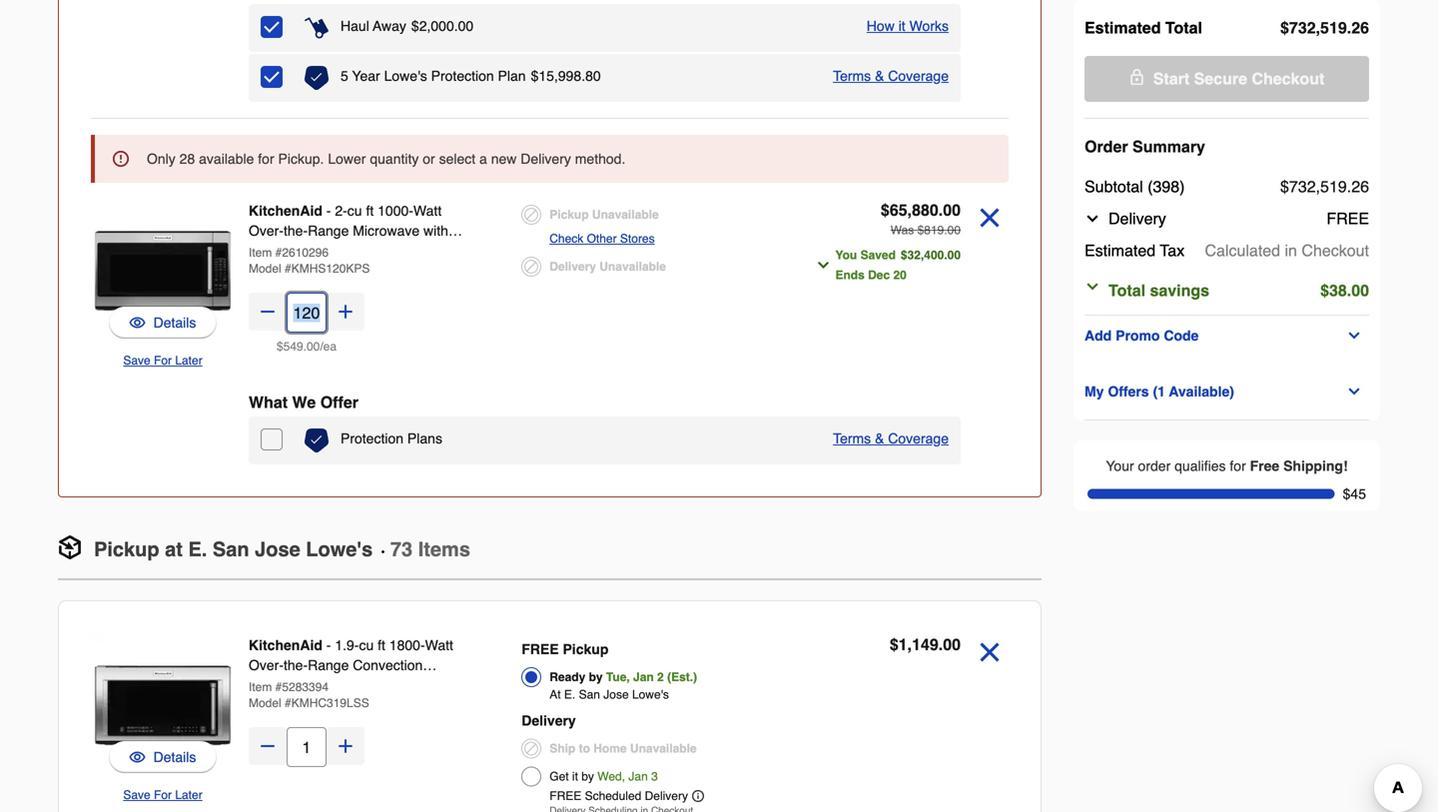 Task type: locate. For each thing, give the bounding box(es) containing it.
$ 1,149 .00
[[890, 636, 961, 654]]

1 save from the top
[[123, 354, 151, 368]]

remove item image
[[973, 201, 1007, 235]]

/ea
[[320, 340, 337, 354]]

checkout for calculated in checkout
[[1302, 241, 1370, 260]]

$ 732,519 . 26 up in
[[1281, 177, 1370, 196]]

terms & coverage for protection plans
[[833, 431, 949, 447]]

stores
[[620, 232, 655, 246]]

for left pickup.
[[258, 151, 274, 167]]

0 vertical spatial chevron down image
[[1085, 211, 1101, 227]]

total up the start
[[1166, 18, 1203, 37]]

estimated left tax
[[1085, 241, 1156, 260]]

Stepper number input field with increment and decrement buttons number field
[[287, 293, 327, 333], [287, 727, 327, 767]]

pickup up check
[[550, 208, 589, 222]]

1 vertical spatial item
[[249, 680, 272, 694]]

1 item from the top
[[249, 246, 272, 260]]

later down the '1.9-cu ft 1800-watt over-the-range convection microwave with sensor cooking (stainless steel with printshield finish)' image
[[175, 788, 203, 802]]

1 vertical spatial terms & coverage
[[833, 431, 949, 447]]

save
[[123, 354, 151, 368], [123, 788, 151, 802]]

terms
[[833, 68, 872, 84], [833, 431, 872, 447]]

0 vertical spatial free
[[1327, 209, 1370, 228]]

estimated up secure image
[[1085, 18, 1162, 37]]

2 details from the top
[[153, 749, 196, 765]]

we
[[292, 393, 316, 412]]

item for kitchenaid
[[249, 680, 272, 694]]

. for subtotal (398)
[[1348, 177, 1352, 196]]

1 stepper number input field with increment and decrement buttons number field from the top
[[287, 293, 327, 333]]

calculated
[[1206, 241, 1281, 260]]

coverage for 5 year lowe's protection plan
[[889, 68, 949, 84]]

chevron down image up add at the right of the page
[[1085, 279, 1101, 295]]

1 save for later from the top
[[123, 354, 203, 368]]

for left the free
[[1230, 458, 1247, 474]]

1 vertical spatial save for later
[[123, 788, 203, 802]]

$ 732,519 . 26 up start secure checkout
[[1281, 18, 1370, 37]]

order summary
[[1085, 137, 1206, 156]]

tue,
[[606, 670, 630, 684]]

0 vertical spatial .
[[1348, 18, 1352, 37]]

get
[[550, 770, 569, 784]]

1 vertical spatial $ 732,519 . 26
[[1281, 177, 1370, 196]]

.00 inside you saved $ 32,400 .00 ends dec 20
[[945, 248, 961, 262]]

summary
[[1133, 137, 1206, 156]]

1 vertical spatial jan
[[629, 770, 648, 784]]

item left #5283394
[[249, 680, 272, 694]]

chevron down image up shipping!
[[1347, 384, 1363, 400]]

unavailable for pickup unavailable
[[592, 208, 659, 222]]

2 later from the top
[[175, 788, 203, 802]]

terms & coverage for 5 year lowe's protection plan
[[833, 68, 949, 84]]

0 vertical spatial for
[[258, 151, 274, 167]]

2 732,519 from the top
[[1290, 177, 1348, 196]]

2 terms from the top
[[833, 431, 872, 447]]

& for 5 year lowe's protection plan
[[875, 68, 885, 84]]

chevron down image down $ 38 .00
[[1347, 328, 1363, 344]]

block image left ship on the bottom of page
[[522, 739, 542, 759]]

- up #5283394
[[327, 638, 331, 653]]

(est.)
[[668, 670, 698, 684]]

items
[[418, 538, 471, 561]]

1 later from the top
[[175, 354, 203, 368]]

1 option group from the top
[[522, 201, 799, 281]]

save for later button for kitchenaid -
[[123, 785, 203, 805]]

1 minus image from the top
[[258, 302, 278, 322]]

unavailable up 3
[[630, 742, 697, 756]]

protection down offer
[[341, 431, 404, 447]]

coverage for protection plans
[[889, 431, 949, 447]]

check other stores button
[[550, 229, 655, 249]]

2 vertical spatial .
[[1348, 177, 1352, 196]]

0 vertical spatial details
[[153, 315, 196, 331]]

san down ready
[[579, 688, 600, 702]]

- left 2-
[[327, 203, 331, 219]]

model down #5283394
[[249, 696, 281, 710]]

checkout
[[1252, 69, 1325, 88], [1302, 241, 1370, 260]]

free up ready
[[522, 642, 559, 657]]

free for free pickup
[[522, 642, 559, 657]]

0 vertical spatial estimated
[[1085, 18, 1162, 37]]

save down quickview icon
[[123, 788, 151, 802]]

0 vertical spatial e.
[[188, 538, 207, 561]]

1 vertical spatial stepper number input field with increment and decrement buttons number field
[[287, 727, 327, 767]]

save for later for kitchenaid -
[[123, 788, 203, 802]]

0 vertical spatial lowe's
[[384, 68, 427, 84]]

0 vertical spatial option group
[[522, 201, 799, 281]]

0 vertical spatial kitchenaid
[[249, 203, 323, 219]]

2 vertical spatial pickup
[[563, 642, 609, 657]]

with down the sensor
[[249, 263, 274, 279]]

total down estimated tax
[[1109, 281, 1146, 300]]

pickup up ready
[[563, 642, 609, 657]]

1 26 from the top
[[1352, 18, 1370, 37]]

microwave
[[353, 223, 420, 239]]

1 vertical spatial kitchenaid
[[249, 638, 323, 653]]

item
[[249, 246, 272, 260], [249, 680, 272, 694]]

2 stepper number input field with increment and decrement buttons number field from the top
[[287, 727, 327, 767]]

0 vertical spatial coverage
[[889, 68, 949, 84]]

2 kitchenaid - from the top
[[249, 638, 335, 653]]

save down quickview image
[[123, 354, 151, 368]]

-
[[327, 203, 331, 219], [327, 638, 331, 653]]

save for later button for 2-cu ft 1000-watt over-the-range microwave with sensor cooking (stainless steel with printshield finish)
[[123, 351, 203, 371]]

wed,
[[598, 770, 626, 784]]

details right quickview image
[[153, 315, 196, 331]]

1 vertical spatial jose
[[604, 688, 629, 702]]

estimated for estimated total
[[1085, 18, 1162, 37]]

1 vertical spatial by
[[582, 770, 594, 784]]

it inside button
[[899, 18, 906, 34]]

2 vertical spatial chevron down image
[[1347, 384, 1363, 400]]

0 vertical spatial save for later
[[123, 354, 203, 368]]

1 $ 732,519 . 26 from the top
[[1281, 18, 1370, 37]]

2 terms & coverage from the top
[[833, 431, 949, 447]]

1 vertical spatial estimated
[[1085, 241, 1156, 260]]

2 minus image from the top
[[258, 736, 278, 756]]

2 vertical spatial free
[[550, 789, 582, 803]]

1 vertical spatial 26
[[1352, 177, 1370, 196]]

1 coverage from the top
[[889, 68, 949, 84]]

for for 2-cu ft 1000-watt over-the-range microwave with sensor cooking (stainless steel with printshield finish)
[[154, 354, 172, 368]]

2 item from the top
[[249, 680, 272, 694]]

later down 2-cu ft 1000-watt over-the-range microwave with sensor cooking (stainless steel with printshield finish) image
[[175, 354, 203, 368]]

2 model from the top
[[249, 696, 281, 710]]

0 vertical spatial by
[[589, 670, 603, 684]]

1 vertical spatial total
[[1109, 281, 1146, 300]]

1 kitchenaid from the top
[[249, 203, 323, 219]]

delivery down check
[[550, 260, 596, 274]]

.00 up 819
[[939, 201, 961, 219]]

1 vertical spatial option group
[[522, 636, 799, 812]]

subtotal (398)
[[1085, 177, 1186, 196]]

2 26 from the top
[[1352, 177, 1370, 196]]

details for 2-cu ft 1000-watt over-the-range microwave with sensor cooking (stainless steel with printshield finish)
[[153, 315, 196, 331]]

minus image for stepper number input field with increment and decrement buttons number field associated with plus image
[[258, 736, 278, 756]]

chevron down image for add promo code
[[1347, 328, 1363, 344]]

$ up calculated in checkout
[[1281, 177, 1290, 196]]

minus image up the $ 549 .00 /ea
[[258, 302, 278, 322]]

stepper number input field with increment and decrement buttons number field for plus icon
[[287, 293, 327, 333]]

0 horizontal spatial lowe's
[[306, 538, 373, 561]]

1 details from the top
[[153, 315, 196, 331]]

model for kitchenaid -
[[249, 696, 281, 710]]

chevron down image down subtotal at the right of the page
[[1085, 211, 1101, 227]]

1 vertical spatial checkout
[[1302, 241, 1370, 260]]

1 vertical spatial coverage
[[889, 431, 949, 447]]

lowe's down the 2
[[632, 688, 669, 702]]

jan
[[634, 670, 654, 684], [629, 770, 648, 784]]

0 vertical spatial san
[[213, 538, 249, 561]]

65,880
[[890, 201, 939, 219]]

0 horizontal spatial with
[[249, 263, 274, 279]]

start
[[1154, 69, 1190, 88]]

block image for delivery unavailable
[[522, 257, 542, 277]]

1 vertical spatial kitchenaid -
[[249, 638, 335, 653]]

1 vertical spatial &
[[875, 431, 885, 447]]

qualifies
[[1175, 458, 1227, 474]]

protection left plan
[[431, 68, 494, 84]]

chevron down image left 'you'
[[816, 257, 832, 273]]

scheduled
[[585, 789, 642, 803]]

$ right away
[[412, 18, 419, 34]]

my offers (1 available) link
[[1085, 380, 1370, 404]]

available
[[199, 151, 254, 167]]

save for later button down quickview icon
[[123, 785, 203, 805]]

2 save for later button from the top
[[123, 785, 203, 805]]

kitchenaid - up #5283394
[[249, 638, 335, 653]]

other
[[587, 232, 617, 246]]

total savings
[[1109, 281, 1210, 300]]

0 vertical spatial minus image
[[258, 302, 278, 322]]

2 vertical spatial lowe's
[[632, 688, 669, 702]]

model down the sensor
[[249, 262, 281, 276]]

in
[[1286, 241, 1298, 260]]

kitchenaid up the- at left
[[249, 203, 323, 219]]

save for later
[[123, 354, 203, 368], [123, 788, 203, 802]]

1 vertical spatial save
[[123, 788, 151, 802]]

jose
[[255, 538, 301, 561], [604, 688, 629, 702]]

0 vertical spatial later
[[175, 354, 203, 368]]

minus image down item #5283394 model #kmhc319lss at the left bottom of the page
[[258, 736, 278, 756]]

lowe's right year
[[384, 68, 427, 84]]

1 vertical spatial unavailable
[[600, 260, 666, 274]]

add promo code link
[[1085, 324, 1370, 348]]

it right how
[[899, 18, 906, 34]]

block image for ship to home unavailable
[[522, 739, 542, 759]]

1 vertical spatial it
[[572, 770, 578, 784]]

1 save for later button from the top
[[123, 351, 203, 371]]

stepper number input field with increment and decrement buttons number field up the $ 549 .00 /ea
[[287, 293, 327, 333]]

0 horizontal spatial jose
[[255, 538, 301, 561]]

0 vertical spatial stepper number input field with increment and decrement buttons number field
[[287, 293, 327, 333]]

0 vertical spatial 26
[[1352, 18, 1370, 37]]

start secure checkout
[[1154, 69, 1325, 88]]

haul away filled image
[[305, 16, 329, 40]]

0 vertical spatial pickup
[[550, 208, 589, 222]]

1 vertical spatial model
[[249, 696, 281, 710]]

5
[[341, 68, 349, 84]]

1 model from the top
[[249, 262, 281, 276]]

26 for subtotal (398)
[[1352, 177, 1370, 196]]

1 vertical spatial with
[[249, 263, 274, 279]]

item down over-
[[249, 246, 272, 260]]

pickup for pickup at e. san jose lowe's
[[94, 538, 159, 561]]

1 732,519 from the top
[[1290, 18, 1348, 37]]

for down 2-cu ft 1000-watt over-the-range microwave with sensor cooking (stainless steel with printshield finish) image
[[154, 354, 172, 368]]

at e. san jose lowe's
[[550, 688, 669, 702]]

chevron down image
[[1085, 279, 1101, 295], [1347, 328, 1363, 344], [1347, 384, 1363, 400]]

delivery down at
[[522, 713, 576, 729]]

732,519 up in
[[1290, 177, 1348, 196]]

estimated
[[1085, 18, 1162, 37], [1085, 241, 1156, 260]]

0 vertical spatial 732,519
[[1290, 18, 1348, 37]]

$ up start secure checkout
[[1281, 18, 1290, 37]]

1 vertical spatial later
[[175, 788, 203, 802]]

works
[[910, 18, 949, 34]]

1 vertical spatial pickup
[[94, 538, 159, 561]]

at
[[165, 538, 183, 561]]

0 horizontal spatial for
[[258, 151, 274, 167]]

1 vertical spatial terms & coverage button
[[833, 429, 949, 449]]

option group for 2-cu ft 1000-watt over-the-range microwave with sensor cooking (stainless steel with printshield finish)
[[522, 201, 799, 281]]

0 vertical spatial -
[[327, 203, 331, 219]]

check
[[550, 232, 584, 246]]

pickup left at
[[94, 538, 159, 561]]

1 vertical spatial chevron down image
[[1347, 328, 1363, 344]]

select
[[439, 151, 476, 167]]

option group
[[522, 201, 799, 281], [522, 636, 799, 812]]

kitchenaid up #5283394
[[249, 638, 323, 653]]

protection
[[431, 68, 494, 84], [341, 431, 404, 447]]

delivery right new
[[521, 151, 571, 167]]

checkout up 38
[[1302, 241, 1370, 260]]

0 vertical spatial kitchenaid -
[[249, 203, 335, 219]]

haul
[[341, 18, 370, 34]]

2 estimated from the top
[[1085, 241, 1156, 260]]

0 vertical spatial save for later button
[[123, 351, 203, 371]]

item inside "item #2610296 model #kmhs120kps"
[[249, 246, 272, 260]]

unavailable up stores
[[592, 208, 659, 222]]

1 vertical spatial chevron down image
[[816, 257, 832, 273]]

$ 549 .00 /ea
[[277, 340, 337, 354]]

unavailable down stores
[[600, 260, 666, 274]]

0 vertical spatial total
[[1166, 18, 1203, 37]]

0 vertical spatial terms & coverage button
[[833, 66, 949, 86]]

model inside item #5283394 model #kmhc319lss
[[249, 696, 281, 710]]

#2610296
[[275, 246, 329, 260]]

2 save from the top
[[123, 788, 151, 802]]

kitchenaid - up the- at left
[[249, 203, 335, 219]]

item #5283394 model #kmhc319lss
[[249, 680, 369, 710]]

free
[[1327, 209, 1370, 228], [522, 642, 559, 657], [550, 789, 582, 803]]

item #2610296 model #kmhs120kps
[[249, 246, 370, 276]]

2 & from the top
[[875, 431, 885, 447]]

2 terms & coverage button from the top
[[833, 429, 949, 449]]

save for later for 2-cu ft 1000-watt over-the-range microwave with sensor cooking (stainless steel with printshield finish)
[[123, 354, 203, 368]]

1 terms & coverage from the top
[[833, 68, 949, 84]]

with up steel
[[424, 223, 449, 239]]

cu
[[348, 203, 362, 219]]

offer
[[320, 393, 359, 412]]

by
[[589, 670, 603, 684], [582, 770, 594, 784]]

1 horizontal spatial for
[[1230, 458, 1247, 474]]

block image
[[522, 257, 542, 277], [522, 739, 542, 759]]

1 terms & coverage button from the top
[[833, 66, 949, 86]]

2 coverage from the top
[[889, 431, 949, 447]]

pickup.
[[278, 151, 324, 167]]

2
[[658, 670, 664, 684]]

checkout right secure
[[1252, 69, 1325, 88]]

block image
[[522, 205, 542, 225]]

1 vertical spatial -
[[327, 638, 331, 653]]

732,519
[[1290, 18, 1348, 37], [1290, 177, 1348, 196]]

you
[[836, 248, 858, 262]]

block image down block icon
[[522, 257, 542, 277]]

0 vertical spatial it
[[899, 18, 906, 34]]

jan left the 2
[[634, 670, 654, 684]]

option group containing pickup unavailable
[[522, 201, 799, 281]]

0 horizontal spatial protection
[[341, 431, 404, 447]]

.00 down calculated in checkout
[[1348, 281, 1370, 300]]

1 horizontal spatial it
[[899, 18, 906, 34]]

0 vertical spatial unavailable
[[592, 208, 659, 222]]

$ up 20 at top right
[[901, 248, 908, 262]]

save for later down quickview icon
[[123, 788, 203, 802]]

free scheduled delivery
[[550, 789, 688, 803]]

0 vertical spatial $ 732,519 . 26
[[1281, 18, 1370, 37]]

2 for from the top
[[154, 788, 172, 802]]

lowe's left bullet 'icon'
[[306, 538, 373, 561]]

item inside item #5283394 model #kmhc319lss
[[249, 680, 272, 694]]

.00 down 819
[[945, 248, 961, 262]]

2 $ 732,519 . 26 from the top
[[1281, 177, 1370, 196]]

free up calculated in checkout
[[1327, 209, 1370, 228]]

option group containing free pickup
[[522, 636, 799, 812]]

732,519 up start secure checkout
[[1290, 18, 1348, 37]]

for
[[154, 354, 172, 368], [154, 788, 172, 802]]

0 vertical spatial with
[[424, 223, 449, 239]]

jan left 3
[[629, 770, 648, 784]]

1 terms from the top
[[833, 68, 872, 84]]

san
[[213, 538, 249, 561], [579, 688, 600, 702]]

2 vertical spatial unavailable
[[630, 742, 697, 756]]

1 vertical spatial 732,519
[[1290, 177, 1348, 196]]

1 horizontal spatial chevron down image
[[1085, 211, 1101, 227]]

0 vertical spatial protection
[[431, 68, 494, 84]]

chevron down image inside add promo code link
[[1347, 328, 1363, 344]]

details right quickview icon
[[153, 749, 196, 765]]

pickup unavailable
[[550, 208, 659, 222]]

plan
[[498, 68, 526, 84]]

pickup for pickup unavailable
[[550, 208, 589, 222]]

checkout inside start secure checkout button
[[1252, 69, 1325, 88]]

plus image
[[336, 302, 356, 322]]

san right at
[[213, 538, 249, 561]]

#kmhc319lss
[[285, 696, 369, 710]]

1 & from the top
[[875, 68, 885, 84]]

total
[[1166, 18, 1203, 37], [1109, 281, 1146, 300]]

minus image
[[258, 302, 278, 322], [258, 736, 278, 756]]

unavailable for delivery unavailable
[[600, 260, 666, 274]]

save for later button down quickview image
[[123, 351, 203, 371]]

1 vertical spatial e.
[[564, 688, 576, 702]]

only 28 available for pickup. lower quantity or select a new delivery method.
[[147, 151, 626, 167]]

0 vertical spatial checkout
[[1252, 69, 1325, 88]]

0 vertical spatial for
[[154, 354, 172, 368]]

2 kitchenaid from the top
[[249, 638, 323, 653]]

plus image
[[336, 736, 356, 756]]

chevron down image
[[1085, 211, 1101, 227], [816, 257, 832, 273]]

chevron down image inside my offers (1 available) 'link'
[[1347, 384, 1363, 400]]

at
[[550, 688, 561, 702]]

1 block image from the top
[[522, 257, 542, 277]]

1 vertical spatial save for later button
[[123, 785, 203, 805]]

0 vertical spatial model
[[249, 262, 281, 276]]

& for protection plans
[[875, 431, 885, 447]]

1 horizontal spatial san
[[579, 688, 600, 702]]

1.9-cu ft 1800-watt over-the-range convection microwave with sensor cooking (stainless steel with printshield finish) image
[[91, 634, 235, 777]]

for down the '1.9-cu ft 1800-watt over-the-range convection microwave with sensor cooking (stainless steel with printshield finish)' image
[[154, 788, 172, 802]]

0 horizontal spatial total
[[1109, 281, 1146, 300]]

save for later down quickview image
[[123, 354, 203, 368]]

stepper number input field with increment and decrement buttons number field left plus image
[[287, 727, 327, 767]]

1 vertical spatial minus image
[[258, 736, 278, 756]]

it
[[899, 18, 906, 34], [572, 770, 578, 784]]

2 save for later from the top
[[123, 788, 203, 802]]

1 vertical spatial .
[[582, 68, 586, 84]]

details
[[153, 315, 196, 331], [153, 749, 196, 765]]

1 horizontal spatial e.
[[564, 688, 576, 702]]

by left wed,
[[582, 770, 594, 784]]

2 option group from the top
[[522, 636, 799, 812]]

offers
[[1108, 384, 1150, 400]]

1 horizontal spatial lowe's
[[384, 68, 427, 84]]

0 vertical spatial terms & coverage
[[833, 68, 949, 84]]

.00 left remove item icon
[[939, 636, 961, 654]]

$ down calculated in checkout
[[1321, 281, 1330, 300]]

model inside "item #2610296 model #kmhs120kps"
[[249, 262, 281, 276]]

.00 up 5 year lowe's protection plan $ 15,998 . 80
[[454, 18, 474, 34]]

by up at e. san jose lowe's
[[589, 670, 603, 684]]

0 vertical spatial save
[[123, 354, 151, 368]]

20
[[894, 268, 907, 282]]

it for how
[[899, 18, 906, 34]]

1 estimated from the top
[[1085, 18, 1162, 37]]

it right get
[[572, 770, 578, 784]]

save for 2-cu ft 1000-watt over-the-range microwave with sensor cooking (stainless steel with printshield finish)
[[123, 354, 151, 368]]

1 vertical spatial block image
[[522, 739, 542, 759]]

free down get
[[550, 789, 582, 803]]

1 for from the top
[[154, 354, 172, 368]]

2 block image from the top
[[522, 739, 542, 759]]

0 vertical spatial &
[[875, 68, 885, 84]]

38
[[1330, 281, 1348, 300]]

0 horizontal spatial chevron down image
[[816, 257, 832, 273]]

delivery down 3
[[645, 789, 688, 803]]



Task type: vqa. For each thing, say whether or not it's contained in the screenshot.
second block icon from the bottom
yes



Task type: describe. For each thing, give the bounding box(es) containing it.
or
[[423, 151, 435, 167]]

tax
[[1161, 241, 1185, 260]]

819
[[925, 223, 945, 237]]

a
[[480, 151, 487, 167]]

info image
[[692, 790, 704, 802]]

1 horizontal spatial total
[[1166, 18, 1203, 37]]

it for get
[[572, 770, 578, 784]]

0 horizontal spatial san
[[213, 538, 249, 561]]

26 for estimated total
[[1352, 18, 1370, 37]]

1,149
[[899, 636, 939, 654]]

terms for protection plans
[[833, 431, 872, 447]]

$ left /ea in the top left of the page
[[277, 340, 283, 354]]

protection plan filled image
[[305, 429, 329, 453]]

bullet image
[[381, 550, 385, 554]]

quickview image
[[130, 747, 145, 767]]

chevron down image for my offers (1 available)
[[1347, 384, 1363, 400]]

secure
[[1195, 69, 1248, 88]]

549
[[283, 340, 303, 354]]

terms for 5 year lowe's protection plan
[[833, 68, 872, 84]]

save for kitchenaid
[[123, 788, 151, 802]]

promo
[[1116, 328, 1161, 344]]

quantity
[[370, 151, 419, 167]]

protection plans
[[341, 431, 443, 447]]

. for estimated total
[[1348, 18, 1352, 37]]

watt
[[414, 203, 442, 219]]

estimated total
[[1085, 18, 1203, 37]]

how it works button
[[867, 16, 949, 36]]

quickview image
[[130, 313, 145, 333]]

1 - from the top
[[327, 203, 331, 219]]

dec
[[868, 268, 890, 282]]

savings
[[1151, 281, 1210, 300]]

new
[[491, 151, 517, 167]]

estimated for estimated tax
[[1085, 241, 1156, 260]]

terms & coverage button for 5 year lowe's protection plan
[[833, 66, 949, 86]]

0 vertical spatial chevron down image
[[1085, 279, 1101, 295]]

delivery down subtotal (398)
[[1109, 209, 1167, 228]]

get it by wed, jan 3
[[550, 770, 658, 784]]

steel
[[418, 243, 449, 259]]

2-
[[335, 203, 348, 219]]

minus image for stepper number input field with increment and decrement buttons number field related to plus icon
[[258, 302, 278, 322]]

checkout for start secure checkout
[[1252, 69, 1325, 88]]

only
[[147, 151, 176, 167]]

1000-
[[378, 203, 414, 219]]

for for qualifies
[[1230, 458, 1247, 474]]

1 horizontal spatial protection
[[431, 68, 494, 84]]

5 year lowe's protection plan $ 15,998 . 80
[[341, 68, 601, 84]]

1 vertical spatial protection
[[341, 431, 404, 447]]

732,519 for estimated total
[[1290, 18, 1348, 37]]

free pickup
[[522, 642, 609, 657]]

shipping!
[[1284, 458, 1349, 474]]

my offers (1 available)
[[1085, 384, 1235, 400]]

73
[[391, 538, 413, 561]]

stepper number input field with increment and decrement buttons number field for plus image
[[287, 727, 327, 767]]

how
[[867, 18, 895, 34]]

free for free
[[1327, 209, 1370, 228]]

your order qualifies for free shipping!
[[1107, 458, 1349, 474]]

pickup image
[[58, 536, 82, 560]]

terms & coverage button for protection plans
[[833, 429, 949, 449]]

haul away $ 2,000 .00
[[341, 18, 474, 34]]

ready
[[550, 670, 586, 684]]

protection plan filled image
[[305, 66, 329, 90]]

pickup at e. san jose lowe's
[[94, 538, 373, 561]]

ends
[[836, 268, 865, 282]]

73 items
[[391, 538, 471, 561]]

ship to home unavailable
[[550, 742, 697, 756]]

printshield
[[278, 263, 343, 279]]

#kmhs120kps
[[285, 262, 370, 276]]

1 vertical spatial lowe's
[[306, 538, 373, 561]]

plans
[[408, 431, 443, 447]]

you saved $ 32,400 .00 ends dec 20
[[836, 248, 961, 282]]

option group for kitchenaid -
[[522, 636, 799, 812]]

2-cu ft 1000-watt over-the-range microwave with sensor cooking (stainless steel with printshield finish) image
[[91, 199, 235, 343]]

my
[[1085, 384, 1105, 400]]

for for available
[[258, 151, 274, 167]]

year
[[352, 68, 380, 84]]

later for 2-cu ft 1000-watt over-the-range microwave with sensor cooking (stainless steel with printshield finish)
[[175, 354, 203, 368]]

$ left remove item icon
[[890, 636, 899, 654]]

0 vertical spatial jan
[[634, 670, 654, 684]]

later for kitchenaid
[[175, 788, 203, 802]]

over-
[[249, 223, 284, 239]]

(1
[[1154, 384, 1166, 400]]

ship
[[550, 742, 576, 756]]

0 horizontal spatial e.
[[188, 538, 207, 561]]

1 vertical spatial san
[[579, 688, 600, 702]]

lower
[[328, 151, 366, 167]]

free for free scheduled delivery
[[550, 789, 582, 803]]

$ right plan
[[531, 68, 539, 84]]

ready by tue, jan 2 (est.)
[[550, 670, 698, 684]]

2-cu ft 1000-watt over-the-range microwave with sensor cooking (stainless steel with printshield finish)
[[249, 203, 449, 279]]

secure image
[[1130, 69, 1146, 85]]

for for kitchenaid -
[[154, 788, 172, 802]]

$ 732,519 . 26 for (398)
[[1281, 177, 1370, 196]]

order
[[1085, 137, 1129, 156]]

what we offer
[[249, 393, 359, 412]]

$ 38 .00
[[1321, 281, 1370, 300]]

was
[[891, 223, 915, 237]]

2,000
[[419, 18, 454, 34]]

estimated tax
[[1085, 241, 1185, 260]]

$ up saved
[[881, 201, 890, 219]]

2 horizontal spatial lowe's
[[632, 688, 669, 702]]

1 horizontal spatial jose
[[604, 688, 629, 702]]

add
[[1085, 328, 1112, 344]]

subtotal
[[1085, 177, 1144, 196]]

#5283394
[[275, 680, 329, 694]]

what
[[249, 393, 288, 412]]

item for 2-cu ft 1000-watt over-the-range microwave with sensor cooking (stainless steel with printshield finish)
[[249, 246, 272, 260]]

to
[[579, 742, 590, 756]]

range
[[308, 223, 349, 239]]

error image
[[113, 151, 129, 167]]

$ inside you saved $ 32,400 .00 ends dec 20
[[901, 248, 908, 262]]

away
[[373, 18, 407, 34]]

732,519 for subtotal (398)
[[1290, 177, 1348, 196]]

$ right was
[[918, 223, 925, 237]]

free
[[1251, 458, 1280, 474]]

start secure checkout button
[[1085, 56, 1370, 102]]

remove item image
[[973, 636, 1007, 669]]

sensor
[[249, 243, 293, 259]]

delivery unavailable
[[550, 260, 666, 274]]

.00 up we
[[303, 340, 320, 354]]

1 horizontal spatial with
[[424, 223, 449, 239]]

0 vertical spatial jose
[[255, 538, 301, 561]]

details for kitchenaid
[[153, 749, 196, 765]]

code
[[1164, 328, 1199, 344]]

model for 2-cu ft 1000-watt over-the-range microwave with sensor cooking (stainless steel with printshield finish)
[[249, 262, 281, 276]]

method.
[[575, 151, 626, 167]]

cooking
[[297, 243, 348, 259]]

.00 up 32,400
[[945, 223, 961, 237]]

32,400
[[908, 248, 945, 262]]

80
[[586, 68, 601, 84]]

order
[[1139, 458, 1171, 474]]

15,998
[[539, 68, 582, 84]]

$ 732,519 . 26 for total
[[1281, 18, 1370, 37]]

2 - from the top
[[327, 638, 331, 653]]

ft
[[366, 203, 374, 219]]

1 kitchenaid - from the top
[[249, 203, 335, 219]]



